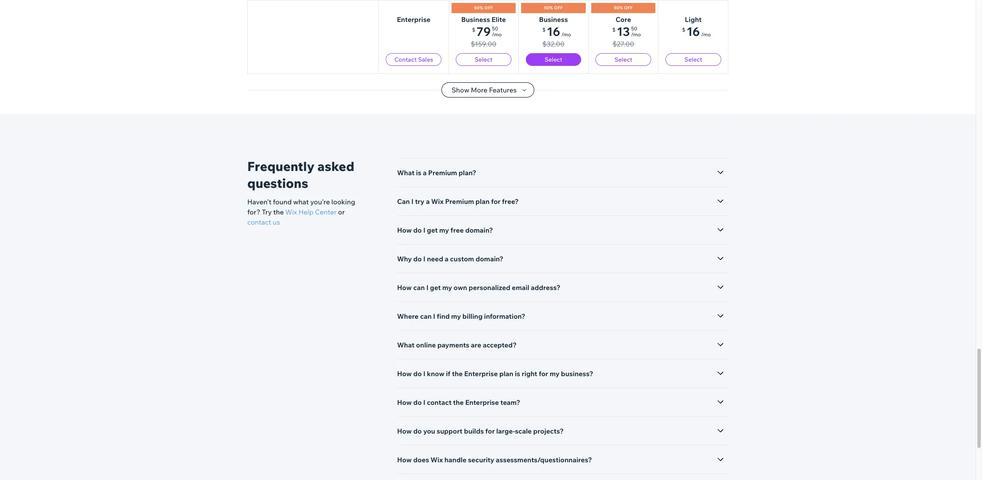Task type: describe. For each thing, give the bounding box(es) containing it.
how does wix handle security assessments/questionnaires?
[[397, 456, 592, 464]]

how for how do i contact the enterprise team?
[[397, 398, 412, 407]]

1 vertical spatial premium
[[445, 197, 474, 206]]

50% off for 13
[[614, 5, 633, 11]]

offer
[[285, 40, 298, 48]]

do for get
[[413, 226, 422, 234]]

off for 16
[[554, 5, 563, 11]]

accepted?
[[483, 341, 517, 349]]

select button for 79
[[456, 53, 512, 66]]

for left 'free?'
[[491, 197, 501, 206]]

/mo inside the core $ 13 50 /mo $27.00
[[631, 31, 641, 38]]

79
[[477, 24, 491, 39]]

looking
[[332, 198, 355, 206]]

scale
[[515, 427, 532, 435]]

50% off for 16
[[544, 5, 563, 11]]

contact us link
[[247, 217, 280, 227]]

$ inside business elite $ 79 50 /mo $159.00
[[472, 27, 475, 33]]

projects?
[[533, 427, 564, 435]]

$ 16 /mo
[[682, 24, 711, 39]]

why do i need a custom domain?
[[397, 255, 504, 263]]

core
[[616, 15, 631, 24]]

1 horizontal spatial plan
[[500, 369, 514, 378]]

sales
[[418, 56, 433, 63]]

how do i get my free domain?
[[397, 226, 493, 234]]

elite
[[492, 15, 506, 24]]

plan?
[[459, 168, 476, 177]]

for?
[[247, 208, 260, 216]]

$ inside business $ 16 /mo $32.00
[[543, 27, 546, 33]]

billing
[[463, 312, 483, 320]]

how for how do you support builds for large-scale projects?
[[397, 427, 412, 435]]

find
[[437, 312, 450, 320]]

monetization
[[306, 30, 354, 40]]

light
[[685, 15, 702, 24]]

free
[[451, 226, 464, 234]]

what for what is a premium plan?
[[397, 168, 415, 177]]

how do you support builds for large-scale projects?
[[397, 427, 564, 435]]

off for 13
[[624, 5, 633, 11]]

know
[[427, 369, 445, 378]]

asked
[[318, 158, 354, 174]]

my for billing
[[451, 312, 461, 320]]

my left business?
[[550, 369, 560, 378]]

50 inside the core $ 13 50 /mo $27.00
[[631, 25, 638, 32]]

i for how do i get my free domain?
[[423, 226, 426, 234]]

i for how do i know if the enterprise plan is right for my business?
[[423, 369, 426, 378]]

get for can
[[430, 283, 441, 292]]

large-
[[496, 427, 515, 435]]

/mo inside business elite $ 79 50 /mo $159.00
[[492, 31, 502, 38]]

contact inside try the wix help center or contact us
[[247, 218, 271, 226]]

i for how do i contact the enterprise team?
[[423, 398, 426, 407]]

50% for 79
[[474, 5, 483, 11]]

for left large-
[[486, 427, 495, 435]]

/mo inside business $ 16 /mo $32.00
[[562, 31, 571, 38]]

50% for 16
[[544, 5, 553, 11]]

content
[[276, 30, 304, 40]]

wix for how does wix handle security assessments/questionnaires?
[[431, 456, 443, 464]]

builds
[[464, 427, 484, 435]]

2 vertical spatial a
[[445, 255, 449, 263]]

get for do
[[427, 226, 438, 234]]

my for own
[[442, 283, 452, 292]]

rent
[[260, 40, 272, 48]]

my for free
[[439, 226, 449, 234]]

contact sales
[[394, 56, 433, 63]]

i for how can i get my own personalized email address?
[[426, 283, 429, 292]]

information?
[[484, 312, 526, 320]]

50% for 13
[[614, 5, 623, 11]]

0 vertical spatial plan
[[476, 197, 490, 206]]

select button for 13
[[596, 53, 651, 66]]

questions
[[247, 175, 308, 191]]

core $ 13 50 /mo $27.00
[[613, 15, 641, 48]]

sell,
[[247, 40, 259, 48]]

us
[[273, 218, 280, 226]]

for right right
[[539, 369, 548, 378]]

you
[[423, 427, 435, 435]]

contact
[[394, 56, 417, 63]]

found
[[273, 198, 292, 206]]

help
[[299, 208, 314, 216]]

$27.00
[[613, 40, 634, 48]]

email
[[512, 283, 530, 292]]

2 16 from the left
[[687, 24, 700, 39]]

need
[[427, 255, 443, 263]]

art
[[247, 30, 259, 40]]

domain? for why do i need a custom domain?
[[476, 255, 504, 263]]

1 vertical spatial is
[[515, 369, 520, 378]]

assessments/questionnaires?
[[496, 456, 592, 464]]

do for need
[[413, 255, 422, 263]]

i left try
[[412, 197, 414, 206]]

50% off for 79
[[474, 5, 493, 11]]

show more features
[[452, 86, 517, 94]]

why
[[397, 255, 412, 263]]

center
[[315, 208, 337, 216]]

can
[[397, 197, 410, 206]]

0 vertical spatial wix
[[431, 197, 444, 206]]

support
[[437, 427, 463, 435]]

does
[[413, 456, 429, 464]]

where can i find my billing information?
[[397, 312, 526, 320]]

address?
[[531, 283, 561, 292]]

what is a premium plan?
[[397, 168, 476, 177]]

wix for try the wix help center or contact us
[[285, 208, 297, 216]]

50 inside business elite $ 79 50 /mo $159.00
[[492, 25, 498, 32]]



Task type: locate. For each thing, give the bounding box(es) containing it.
domain? for how do i get my free domain?
[[465, 226, 493, 234]]

select down $ 16 /mo on the right top
[[685, 56, 702, 63]]

2 50% from the left
[[544, 5, 553, 11]]

3 off from the left
[[624, 5, 633, 11]]

0 vertical spatial get
[[427, 226, 438, 234]]

where
[[397, 312, 419, 320]]

50% up business $ 16 /mo $32.00
[[544, 5, 553, 11]]

content.
[[365, 40, 388, 48]]

how for how can i get my own personalized email address?
[[397, 283, 412, 292]]

i for where can i find my billing information?
[[433, 312, 435, 320]]

how for how do i get my free domain?
[[397, 226, 412, 234]]

1 vertical spatial get
[[430, 283, 441, 292]]

50% off up elite
[[474, 5, 493, 11]]

can for how
[[413, 283, 425, 292]]

wix down 'found'
[[285, 208, 297, 216]]

3 /mo from the left
[[631, 31, 641, 38]]

0 vertical spatial the
[[273, 208, 284, 216]]

$ inside $ 16 /mo
[[682, 27, 686, 33]]

0 horizontal spatial 50%
[[474, 5, 483, 11]]

4 select button from the left
[[666, 53, 721, 66]]

16 up $32.00
[[547, 24, 560, 39]]

business elite $ 79 50 /mo $159.00
[[461, 15, 506, 48]]

off up business $ 16 /mo $32.00
[[554, 5, 563, 11]]

1 vertical spatial domain?
[[476, 255, 504, 263]]

4 select from the left
[[685, 56, 702, 63]]

2 50% off from the left
[[544, 5, 563, 11]]

show more features button
[[442, 82, 535, 98]]

1 what from the top
[[397, 168, 415, 177]]

what online payments are accepted?
[[397, 341, 517, 349]]

1 horizontal spatial 16
[[687, 24, 700, 39]]

0 vertical spatial domain?
[[465, 226, 493, 234]]

business up $32.00
[[539, 15, 568, 24]]

do for know
[[413, 369, 422, 378]]

50% off up business $ 16 /mo $32.00
[[544, 5, 563, 11]]

1 horizontal spatial business
[[539, 15, 568, 24]]

16 down light at the top of page
[[687, 24, 700, 39]]

personalized
[[469, 283, 511, 292]]

how for how does wix handle security assessments/questionnaires?
[[397, 456, 412, 464]]

my right find on the left of page
[[451, 312, 461, 320]]

contact down for?
[[247, 218, 271, 226]]

show
[[452, 86, 470, 94]]

/mo right 79
[[492, 31, 502, 38]]

0 vertical spatial is
[[416, 168, 421, 177]]

$ left 79
[[472, 27, 475, 33]]

what down where
[[397, 341, 415, 349]]

0 horizontal spatial 50% off
[[474, 5, 493, 11]]

5 do from the top
[[413, 427, 422, 435]]

premium
[[428, 168, 457, 177], [445, 197, 474, 206]]

can left find on the left of page
[[420, 312, 432, 320]]

the inside try the wix help center or contact us
[[273, 208, 284, 216]]

$159.00
[[471, 40, 497, 48]]

50 down elite
[[492, 25, 498, 32]]

select button
[[456, 53, 512, 66], [526, 53, 581, 66], [596, 53, 651, 66], [666, 53, 721, 66]]

a
[[423, 168, 427, 177], [426, 197, 430, 206], [445, 255, 449, 263]]

how for how do i know if the enterprise plan is right for my business?
[[397, 369, 412, 378]]

1 50 from the left
[[492, 25, 498, 32]]

plan left 'free?'
[[476, 197, 490, 206]]

2 vertical spatial the
[[453, 398, 464, 407]]

off up elite
[[484, 5, 493, 11]]

off up the core
[[624, 5, 633, 11]]

select button down the $159.00
[[456, 53, 512, 66]]

2 50 from the left
[[631, 25, 638, 32]]

3 50% off from the left
[[614, 5, 633, 11]]

plan
[[476, 197, 490, 206], [500, 369, 514, 378]]

how
[[397, 226, 412, 234], [397, 283, 412, 292], [397, 369, 412, 378], [397, 398, 412, 407], [397, 427, 412, 435], [397, 456, 412, 464]]

haven't
[[247, 198, 272, 206]]

do for contact
[[413, 398, 422, 407]]

/mo down light at the top of page
[[701, 31, 711, 38]]

0 horizontal spatial 50
[[492, 25, 498, 32]]

and
[[261, 30, 275, 40], [273, 40, 283, 48]]

0 vertical spatial premium
[[428, 168, 457, 177]]

more
[[471, 86, 488, 94]]

contact sales button
[[386, 53, 442, 66]]

business inside business $ 16 /mo $32.00
[[539, 15, 568, 24]]

business up 79
[[461, 15, 490, 24]]

if
[[446, 369, 451, 378]]

2 select button from the left
[[526, 53, 581, 66]]

get left own
[[430, 283, 441, 292]]

premium up free
[[445, 197, 474, 206]]

50%
[[474, 5, 483, 11], [544, 5, 553, 11], [614, 5, 623, 11]]

3 select button from the left
[[596, 53, 651, 66]]

business $ 16 /mo $32.00
[[539, 15, 571, 48]]

0 horizontal spatial plan
[[476, 197, 490, 206]]

2 do from the top
[[413, 255, 422, 263]]

1 $ from the left
[[472, 27, 475, 33]]

plan left right
[[500, 369, 514, 378]]

team?
[[501, 398, 520, 407]]

online inside art and content monetization sell, rent and offer subscriptions for online content.
[[347, 40, 363, 48]]

contact
[[247, 218, 271, 226], [427, 398, 452, 407]]

i left need
[[423, 255, 426, 263]]

business for 79
[[461, 15, 490, 24]]

for
[[338, 40, 345, 48], [491, 197, 501, 206], [539, 369, 548, 378], [486, 427, 495, 435]]

50% off
[[474, 5, 493, 11], [544, 5, 563, 11], [614, 5, 633, 11]]

features
[[489, 86, 517, 94]]

my left free
[[439, 226, 449, 234]]

can up where
[[413, 283, 425, 292]]

/mo right the 13
[[631, 31, 641, 38]]

2 off from the left
[[554, 5, 563, 11]]

subscriptions
[[299, 40, 336, 48]]

1 horizontal spatial contact
[[427, 398, 452, 407]]

$ inside the core $ 13 50 /mo $27.00
[[613, 27, 616, 33]]

4 how from the top
[[397, 398, 412, 407]]

get
[[427, 226, 438, 234], [430, 283, 441, 292]]

1 vertical spatial and
[[273, 40, 283, 48]]

frequently
[[247, 158, 315, 174]]

wix help center link
[[285, 207, 337, 217]]

my left own
[[442, 283, 452, 292]]

50 right the 13
[[631, 25, 638, 32]]

16
[[547, 24, 560, 39], [687, 24, 700, 39]]

wix right does
[[431, 456, 443, 464]]

0 vertical spatial and
[[261, 30, 275, 40]]

1 select from the left
[[475, 56, 493, 63]]

domain? right custom
[[476, 255, 504, 263]]

0 vertical spatial what
[[397, 168, 415, 177]]

2 vertical spatial enterprise
[[465, 398, 499, 407]]

is
[[416, 168, 421, 177], [515, 369, 520, 378]]

domain?
[[465, 226, 493, 234], [476, 255, 504, 263]]

0 vertical spatial enterprise
[[397, 15, 431, 24]]

custom
[[450, 255, 474, 263]]

a right need
[[445, 255, 449, 263]]

business?
[[561, 369, 593, 378]]

online left content.
[[347, 40, 363, 48]]

handle
[[445, 456, 467, 464]]

4 do from the top
[[413, 398, 422, 407]]

1 vertical spatial a
[[426, 197, 430, 206]]

what up can
[[397, 168, 415, 177]]

free?
[[502, 197, 519, 206]]

the up us
[[273, 208, 284, 216]]

select button down $27.00
[[596, 53, 651, 66]]

business for 16
[[539, 15, 568, 24]]

50% up the core
[[614, 5, 623, 11]]

/mo up $32.00
[[562, 31, 571, 38]]

0 vertical spatial can
[[413, 283, 425, 292]]

premium left plan?
[[428, 168, 457, 177]]

$
[[472, 27, 475, 33], [543, 27, 546, 33], [613, 27, 616, 33], [682, 27, 686, 33]]

for down monetization
[[338, 40, 345, 48]]

0 horizontal spatial 16
[[547, 24, 560, 39]]

$32.00
[[543, 40, 565, 48]]

try
[[415, 197, 425, 206]]

do
[[413, 226, 422, 234], [413, 255, 422, 263], [413, 369, 422, 378], [413, 398, 422, 407], [413, 427, 422, 435]]

and up rent
[[261, 30, 275, 40]]

3 50% from the left
[[614, 5, 623, 11]]

payments
[[438, 341, 470, 349]]

16 inside business $ 16 /mo $32.00
[[547, 24, 560, 39]]

1 50% off from the left
[[474, 5, 493, 11]]

4 $ from the left
[[682, 27, 686, 33]]

2 horizontal spatial 50% off
[[614, 5, 633, 11]]

6 how from the top
[[397, 456, 412, 464]]

is left right
[[515, 369, 520, 378]]

select button for 16
[[666, 53, 721, 66]]

$ up $32.00
[[543, 27, 546, 33]]

2 business from the left
[[539, 15, 568, 24]]

or
[[338, 208, 345, 216]]

1 vertical spatial plan
[[500, 369, 514, 378]]

try
[[262, 208, 272, 216]]

1 horizontal spatial off
[[554, 5, 563, 11]]

i left find on the left of page
[[433, 312, 435, 320]]

contact down "know"
[[427, 398, 452, 407]]

select for 13
[[615, 56, 632, 63]]

5 how from the top
[[397, 427, 412, 435]]

0 vertical spatial online
[[347, 40, 363, 48]]

how do i contact the enterprise team?
[[397, 398, 520, 407]]

0 vertical spatial contact
[[247, 218, 271, 226]]

you're
[[310, 198, 330, 206]]

1 vertical spatial can
[[420, 312, 432, 320]]

2 select from the left
[[545, 56, 563, 63]]

enterprise left team? in the right of the page
[[465, 398, 499, 407]]

1 how from the top
[[397, 226, 412, 234]]

1 vertical spatial online
[[416, 341, 436, 349]]

haven't found what you're looking for?
[[247, 198, 355, 216]]

$ left the 13
[[613, 27, 616, 33]]

1 50% from the left
[[474, 5, 483, 11]]

frequently asked questions
[[247, 158, 354, 191]]

what
[[293, 198, 309, 206]]

select down $27.00
[[615, 56, 632, 63]]

0 horizontal spatial online
[[347, 40, 363, 48]]

1 vertical spatial the
[[452, 369, 463, 378]]

try the wix help center or contact us
[[247, 208, 345, 226]]

how do i know if the enterprise plan is right for my business?
[[397, 369, 593, 378]]

0 horizontal spatial contact
[[247, 218, 271, 226]]

2 horizontal spatial 50%
[[614, 5, 623, 11]]

1 off from the left
[[484, 5, 493, 11]]

select button down $ 16 /mo on the right top
[[666, 53, 721, 66]]

wix inside try the wix help center or contact us
[[285, 208, 297, 216]]

can for where
[[420, 312, 432, 320]]

and right rent
[[273, 40, 283, 48]]

1 select button from the left
[[456, 53, 512, 66]]

select down $32.00
[[545, 56, 563, 63]]

1 horizontal spatial online
[[416, 341, 436, 349]]

2 $ from the left
[[543, 27, 546, 33]]

is up try
[[416, 168, 421, 177]]

wix
[[431, 197, 444, 206], [285, 208, 297, 216], [431, 456, 443, 464]]

can
[[413, 283, 425, 292], [420, 312, 432, 320]]

3 how from the top
[[397, 369, 412, 378]]

13
[[617, 24, 630, 39]]

select down the $159.00
[[475, 56, 493, 63]]

50% up 79
[[474, 5, 483, 11]]

50% off up the core
[[614, 5, 633, 11]]

1 business from the left
[[461, 15, 490, 24]]

1 horizontal spatial 50
[[631, 25, 638, 32]]

3 do from the top
[[413, 369, 422, 378]]

/mo inside $ 16 /mo
[[701, 31, 711, 38]]

right
[[522, 369, 537, 378]]

security
[[468, 456, 494, 464]]

1 vertical spatial what
[[397, 341, 415, 349]]

business
[[461, 15, 490, 24], [539, 15, 568, 24]]

2 how from the top
[[397, 283, 412, 292]]

enterprise up contact sales button
[[397, 15, 431, 24]]

select for 79
[[475, 56, 493, 63]]

0 horizontal spatial off
[[484, 5, 493, 11]]

1 do from the top
[[413, 226, 422, 234]]

do for support
[[413, 427, 422, 435]]

0 vertical spatial a
[[423, 168, 427, 177]]

i left "know"
[[423, 369, 426, 378]]

1 /mo from the left
[[492, 31, 502, 38]]

enterprise down are
[[464, 369, 498, 378]]

online left payments
[[416, 341, 436, 349]]

are
[[471, 341, 481, 349]]

1 vertical spatial enterprise
[[464, 369, 498, 378]]

1 horizontal spatial is
[[515, 369, 520, 378]]

2 vertical spatial wix
[[431, 456, 443, 464]]

2 /mo from the left
[[562, 31, 571, 38]]

a right try
[[426, 197, 430, 206]]

a up try
[[423, 168, 427, 177]]

select for 16
[[685, 56, 702, 63]]

the
[[273, 208, 284, 216], [452, 369, 463, 378], [453, 398, 464, 407]]

what
[[397, 168, 415, 177], [397, 341, 415, 349]]

can i try a wix premium plan for free?
[[397, 197, 519, 206]]

1 vertical spatial wix
[[285, 208, 297, 216]]

art and content monetization sell, rent and offer subscriptions for online content.
[[247, 30, 388, 48]]

3 $ from the left
[[613, 27, 616, 33]]

what for what online payments are accepted?
[[397, 341, 415, 349]]

1 16 from the left
[[547, 24, 560, 39]]

2 what from the top
[[397, 341, 415, 349]]

0 horizontal spatial business
[[461, 15, 490, 24]]

3 select from the left
[[615, 56, 632, 63]]

the up the support
[[453, 398, 464, 407]]

domain? right free
[[465, 226, 493, 234]]

select
[[475, 56, 493, 63], [545, 56, 563, 63], [615, 56, 632, 63], [685, 56, 702, 63]]

the right if
[[452, 369, 463, 378]]

i down need
[[426, 283, 429, 292]]

1 vertical spatial contact
[[427, 398, 452, 407]]

$ down light at the top of page
[[682, 27, 686, 33]]

get left free
[[427, 226, 438, 234]]

2 horizontal spatial off
[[624, 5, 633, 11]]

1 horizontal spatial 50%
[[544, 5, 553, 11]]

i for why do i need a custom domain?
[[423, 255, 426, 263]]

1 horizontal spatial 50% off
[[544, 5, 563, 11]]

i down try
[[423, 226, 426, 234]]

50
[[492, 25, 498, 32], [631, 25, 638, 32]]

off for 79
[[484, 5, 493, 11]]

online
[[347, 40, 363, 48], [416, 341, 436, 349]]

4 /mo from the left
[[701, 31, 711, 38]]

own
[[454, 283, 467, 292]]

0 horizontal spatial is
[[416, 168, 421, 177]]

select button down $32.00
[[526, 53, 581, 66]]

i up you
[[423, 398, 426, 407]]

business inside business elite $ 79 50 /mo $159.00
[[461, 15, 490, 24]]

for inside art and content monetization sell, rent and offer subscriptions for online content.
[[338, 40, 345, 48]]

wix right try
[[431, 197, 444, 206]]

how can i get my own personalized email address?
[[397, 283, 561, 292]]



Task type: vqa. For each thing, say whether or not it's contained in the screenshot.
INFO corresponding to SHIPPING INFO
no



